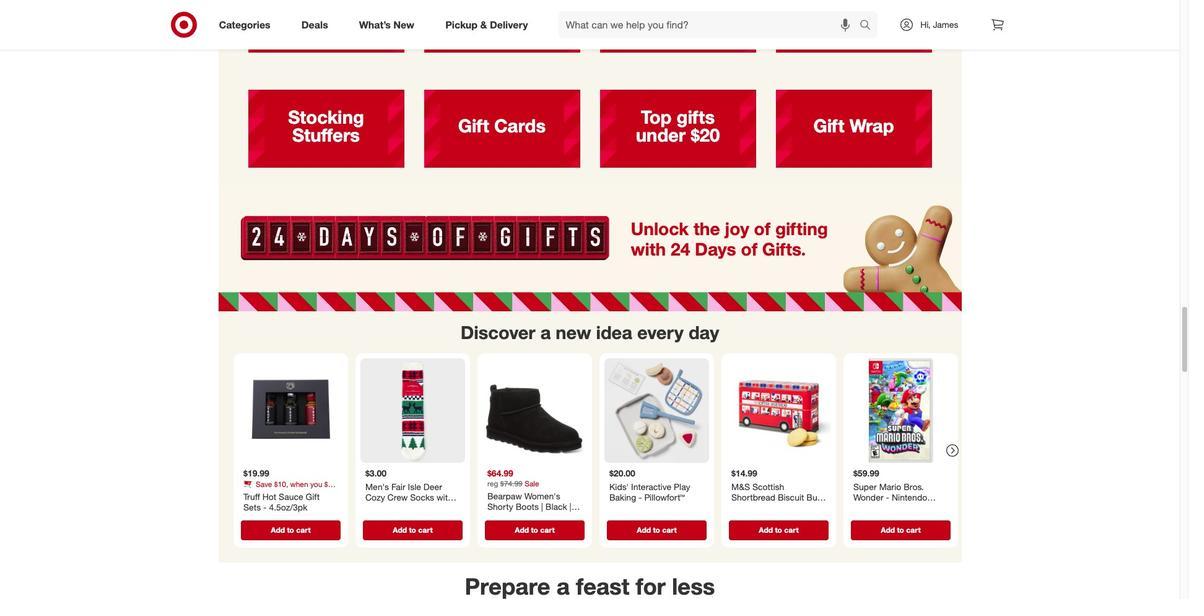 Task type: describe. For each thing, give the bounding box(es) containing it.
black
[[546, 502, 567, 513]]

$59.99
[[854, 469, 880, 479]]

truff hot sauce gift sets - 4.5oz/3pk image
[[238, 359, 343, 464]]

$64.99
[[487, 469, 513, 479]]

$50
[[324, 480, 336, 490]]

cart for super mario bros. wonder - nintendo switch
[[906, 526, 921, 535]]

the
[[694, 218, 720, 240]]

switch
[[854, 504, 880, 514]]

with
[[631, 238, 666, 260]]

kids link
[[590, 0, 766, 60]]

m&s
[[732, 482, 750, 493]]

stuffers
[[292, 124, 360, 146]]

to for super mario bros. wonder - nintendo switch
[[897, 526, 904, 535]]

him
[[486, 9, 518, 31]]

17.64oz
[[752, 504, 782, 514]]

gift for gift wrap
[[814, 115, 845, 137]]

what's new link
[[349, 11, 430, 38]]

kids' interactive play baking - pillowfort™ image
[[605, 359, 709, 464]]

day
[[689, 322, 720, 344]]

0 vertical spatial &
[[481, 18, 487, 31]]

m&s scottish shortbread biscuit bus tin - 17.64oz image
[[727, 359, 831, 464]]

- for baking
[[639, 493, 642, 503]]

gifts for anyone link
[[766, 0, 942, 60]]

deals
[[302, 18, 328, 31]]

cart for kids' interactive play baking - pillowfort™
[[662, 526, 677, 535]]

scottish
[[753, 482, 784, 493]]

cart for truff hot sauce gift sets - 4.5oz/3pk
[[296, 526, 311, 535]]

discover
[[461, 322, 536, 344]]

pickup
[[446, 18, 478, 31]]

super mario bros. wonder - nintendo switch image
[[849, 359, 953, 464]]

stocking
[[288, 106, 364, 128]]

$20
[[691, 124, 720, 146]]

$74.99
[[500, 480, 523, 489]]

of right the joy
[[755, 218, 771, 240]]

wrap
[[850, 115, 895, 137]]

add to cart button for kids' interactive play baking - pillowfort™
[[607, 521, 707, 541]]

deals link
[[291, 11, 344, 38]]

idea
[[597, 322, 633, 344]]

add to cart for bearpaw women's shorty boots | black  | size 7
[[515, 526, 555, 535]]

add to cart button for m&s scottish shortbread biscuit bus tin - 17.64oz
[[729, 521, 829, 541]]

tin
[[732, 504, 743, 514]]

food
[[254, 490, 269, 499]]

$19.99
[[243, 469, 269, 479]]

bus
[[807, 493, 822, 503]]

pickup & delivery
[[446, 18, 528, 31]]

add to cart for m&s scottish shortbread biscuit bus tin - 17.64oz
[[759, 526, 799, 535]]

discover a new idea every day
[[461, 322, 720, 344]]

$14.99 m&s scottish shortbread biscuit bus tin - 17.64oz
[[732, 469, 822, 514]]

top gifts under $20
[[636, 106, 720, 146]]

add for bearpaw women's shorty boots | black  | size 7
[[515, 526, 529, 535]]

mario
[[879, 482, 902, 493]]

add to cart button for bearpaw women's shorty boots | black  | size 7
[[485, 521, 585, 541]]

$64.99 reg $74.99 sale bearpaw women's shorty boots | black  | size 7
[[487, 469, 571, 524]]

categories
[[219, 18, 271, 31]]

cart for bearpaw women's shorty boots | black  | size 7
[[540, 526, 555, 535]]

add to cart button for truff hot sauce gift sets - 4.5oz/3pk
[[241, 521, 341, 541]]

categories link
[[209, 11, 286, 38]]

women's
[[524, 491, 560, 502]]

gift cards link
[[414, 80, 590, 176]]

add for super mario bros. wonder - nintendo switch
[[881, 526, 895, 535]]

wonder
[[854, 493, 884, 503]]

2 | from the left
[[570, 502, 571, 513]]

nintendo
[[892, 493, 928, 503]]

kids
[[660, 9, 696, 31]]

24 days of gifts image
[[218, 185, 962, 312]]

hi, james
[[921, 19, 959, 30]]

$20.00
[[609, 469, 635, 479]]

under
[[636, 124, 686, 146]]

unlock
[[631, 218, 689, 240]]

new
[[394, 18, 415, 31]]

7
[[506, 513, 511, 524]]

gift wrap link
[[766, 80, 942, 176]]

stocking stuffers link
[[238, 80, 414, 176]]

her
[[312, 9, 340, 31]]

hi,
[[921, 19, 931, 30]]

reg
[[487, 480, 498, 489]]

what's new
[[359, 18, 415, 31]]

$20.00 kids' interactive play baking - pillowfort™
[[609, 469, 690, 503]]

gifts.
[[763, 238, 806, 260]]

to for truff hot sauce gift sets - 4.5oz/3pk
[[287, 526, 294, 535]]

add for m&s scottish shortbread biscuit bus tin - 17.64oz
[[759, 526, 773, 535]]

size
[[487, 513, 504, 524]]

gift for gift cards
[[458, 115, 490, 137]]

shortbread
[[732, 493, 776, 503]]

search
[[855, 20, 885, 32]]

anyone
[[823, 9, 886, 31]]

add to cart for super mario bros. wonder - nintendo switch
[[881, 526, 921, 535]]

sale
[[525, 480, 539, 489]]

stocking stuffers
[[288, 106, 364, 146]]

truff
[[243, 492, 260, 503]]

- inside $14.99 m&s scottish shortbread biscuit bus tin - 17.64oz
[[746, 504, 749, 514]]



Task type: locate. For each thing, give the bounding box(es) containing it.
2 add to cart button from the left
[[363, 521, 463, 541]]

sets
[[243, 503, 261, 513]]

bros.
[[904, 482, 924, 493]]

baking
[[609, 493, 636, 503]]

1 add to cart from the left
[[271, 526, 311, 535]]

2 add to cart from the left
[[393, 526, 433, 535]]

super
[[854, 482, 877, 493]]

save
[[256, 480, 272, 490]]

1 vertical spatial &
[[271, 490, 276, 499]]

days
[[695, 238, 737, 260]]

pickup & delivery link
[[435, 11, 544, 38]]

kids'
[[609, 482, 629, 493]]

pillowfort™
[[644, 493, 685, 503]]

add to cart for truff hot sauce gift sets - 4.5oz/3pk
[[271, 526, 311, 535]]

& right food
[[271, 490, 276, 499]]

What can we help you find? suggestions appear below search field
[[559, 11, 863, 38]]

gift
[[458, 115, 490, 137], [814, 115, 845, 137], [306, 492, 320, 503]]

to for m&s scottish shortbread biscuit bus tin - 17.64oz
[[775, 526, 782, 535]]

men's fair isle deer cozy crew socks with gift card holder - wondershop™ white 6-12 image
[[360, 359, 465, 464]]

top
[[641, 106, 672, 128]]

1 add from the left
[[271, 526, 285, 535]]

gifts
[[677, 106, 715, 128]]

sauce
[[279, 492, 303, 503]]

delivery
[[490, 18, 528, 31]]

- right the tin
[[746, 504, 749, 514]]

unlock the joy of gifting with 24 days of gifts.
[[631, 218, 829, 260]]

every
[[638, 322, 684, 344]]

- for sets
[[263, 503, 266, 513]]

6 cart from the left
[[906, 526, 921, 535]]

5 add from the left
[[759, 526, 773, 535]]

$59.99 super mario bros. wonder - nintendo switch
[[854, 469, 928, 514]]

1 horizontal spatial |
[[570, 502, 571, 513]]

& right pickup
[[481, 18, 487, 31]]

3 cart from the left
[[540, 526, 555, 535]]

5 to from the left
[[775, 526, 782, 535]]

|
[[541, 502, 543, 513], [570, 502, 571, 513]]

gifting
[[776, 218, 829, 240]]

4.5oz/3pk
[[269, 503, 307, 513]]

- down 'interactive'
[[639, 493, 642, 503]]

shorty
[[487, 502, 513, 513]]

gift wrap
[[814, 115, 895, 137]]

1 to from the left
[[287, 526, 294, 535]]

search button
[[855, 11, 885, 41]]

boots
[[516, 502, 539, 513]]

$10,
[[274, 480, 288, 490]]

- inside truff hot sauce gift sets - 4.5oz/3pk
[[263, 503, 266, 513]]

james
[[934, 19, 959, 30]]

- down hot
[[263, 503, 266, 513]]

gift left cards
[[458, 115, 490, 137]]

$3.00
[[365, 469, 386, 479]]

joy
[[725, 218, 750, 240]]

$14.99
[[732, 469, 758, 479]]

1 horizontal spatial &
[[481, 18, 487, 31]]

her link
[[238, 0, 414, 60]]

of
[[755, 218, 771, 240], [741, 238, 758, 260]]

6 add to cart button from the left
[[851, 521, 951, 541]]

gift left wrap
[[814, 115, 845, 137]]

truff hot sauce gift sets - 4.5oz/3pk
[[243, 492, 320, 513]]

6 to from the left
[[897, 526, 904, 535]]

1 | from the left
[[541, 502, 543, 513]]

carousel region
[[218, 312, 962, 563]]

-
[[639, 493, 642, 503], [886, 493, 890, 503], [263, 503, 266, 513], [746, 504, 749, 514]]

2 to from the left
[[409, 526, 416, 535]]

- for wonder
[[886, 493, 890, 503]]

add to cart
[[271, 526, 311, 535], [393, 526, 433, 535], [515, 526, 555, 535], [637, 526, 677, 535], [759, 526, 799, 535], [881, 526, 921, 535]]

biscuit
[[778, 493, 804, 503]]

a
[[541, 322, 551, 344]]

of right days
[[741, 238, 758, 260]]

add to cart for kids' interactive play baking - pillowfort™
[[637, 526, 677, 535]]

2 add from the left
[[393, 526, 407, 535]]

hot
[[262, 492, 276, 503]]

4 to from the left
[[653, 526, 660, 535]]

him link
[[414, 0, 590, 60]]

0 horizontal spatial &
[[271, 490, 276, 499]]

cart
[[296, 526, 311, 535], [418, 526, 433, 535], [540, 526, 555, 535], [662, 526, 677, 535], [784, 526, 799, 535], [906, 526, 921, 535]]

4 add to cart button from the left
[[607, 521, 707, 541]]

interactive
[[631, 482, 672, 493]]

3 add from the left
[[515, 526, 529, 535]]

0 horizontal spatial gift
[[306, 492, 320, 503]]

cart for m&s scottish shortbread biscuit bus tin - 17.64oz
[[784, 526, 799, 535]]

gift down you
[[306, 492, 320, 503]]

5 cart from the left
[[784, 526, 799, 535]]

4 cart from the left
[[662, 526, 677, 535]]

gift inside truff hot sauce gift sets - 4.5oz/3pk
[[306, 492, 320, 503]]

add for truff hot sauce gift sets - 4.5oz/3pk
[[271, 526, 285, 535]]

& inside save $10, when you $50 on food & beverage
[[271, 490, 276, 499]]

2 cart from the left
[[418, 526, 433, 535]]

3 add to cart from the left
[[515, 526, 555, 535]]

for
[[865, 0, 889, 13]]

5 add to cart button from the left
[[729, 521, 829, 541]]

on
[[243, 490, 252, 499]]

gifts for anyone
[[819, 0, 889, 31]]

5 add to cart from the left
[[759, 526, 799, 535]]

1 horizontal spatial gift
[[458, 115, 490, 137]]

- down mario
[[886, 493, 890, 503]]

to for bearpaw women's shorty boots | black  | size 7
[[531, 526, 538, 535]]

you
[[310, 480, 322, 490]]

1 cart from the left
[[296, 526, 311, 535]]

top gifts under $20 link
[[590, 80, 766, 176]]

add to cart button for super mario bros. wonder - nintendo switch
[[851, 521, 951, 541]]

| down women's
[[541, 502, 543, 513]]

| right black
[[570, 502, 571, 513]]

4 add to cart from the left
[[637, 526, 677, 535]]

gift cards
[[458, 115, 546, 137]]

- inside $59.99 super mario bros. wonder - nintendo switch
[[886, 493, 890, 503]]

3 to from the left
[[531, 526, 538, 535]]

gifts
[[819, 0, 860, 13]]

beverage
[[278, 490, 309, 499]]

bearpaw
[[487, 491, 522, 502]]

6 add to cart from the left
[[881, 526, 921, 535]]

0 horizontal spatial |
[[541, 502, 543, 513]]

when
[[290, 480, 308, 490]]

add to cart button
[[241, 521, 341, 541], [363, 521, 463, 541], [485, 521, 585, 541], [607, 521, 707, 541], [729, 521, 829, 541], [851, 521, 951, 541]]

&
[[481, 18, 487, 31], [271, 490, 276, 499]]

$3.00 link
[[360, 359, 465, 519]]

3 add to cart button from the left
[[485, 521, 585, 541]]

add
[[271, 526, 285, 535], [393, 526, 407, 535], [515, 526, 529, 535], [637, 526, 651, 535], [759, 526, 773, 535], [881, 526, 895, 535]]

2 horizontal spatial gift
[[814, 115, 845, 137]]

what's
[[359, 18, 391, 31]]

save $10, when you $50 on food & beverage
[[243, 480, 336, 499]]

cards
[[495, 115, 546, 137]]

1 add to cart button from the left
[[241, 521, 341, 541]]

bearpaw women's shorty boots | black  | size 7 image
[[482, 359, 587, 464]]

play
[[674, 482, 690, 493]]

6 add from the left
[[881, 526, 895, 535]]

add for kids' interactive play baking - pillowfort™
[[637, 526, 651, 535]]

4 add from the left
[[637, 526, 651, 535]]

- inside the $20.00 kids' interactive play baking - pillowfort™
[[639, 493, 642, 503]]

to for kids' interactive play baking - pillowfort™
[[653, 526, 660, 535]]



Task type: vqa. For each thing, say whether or not it's contained in the screenshot.
1000
no



